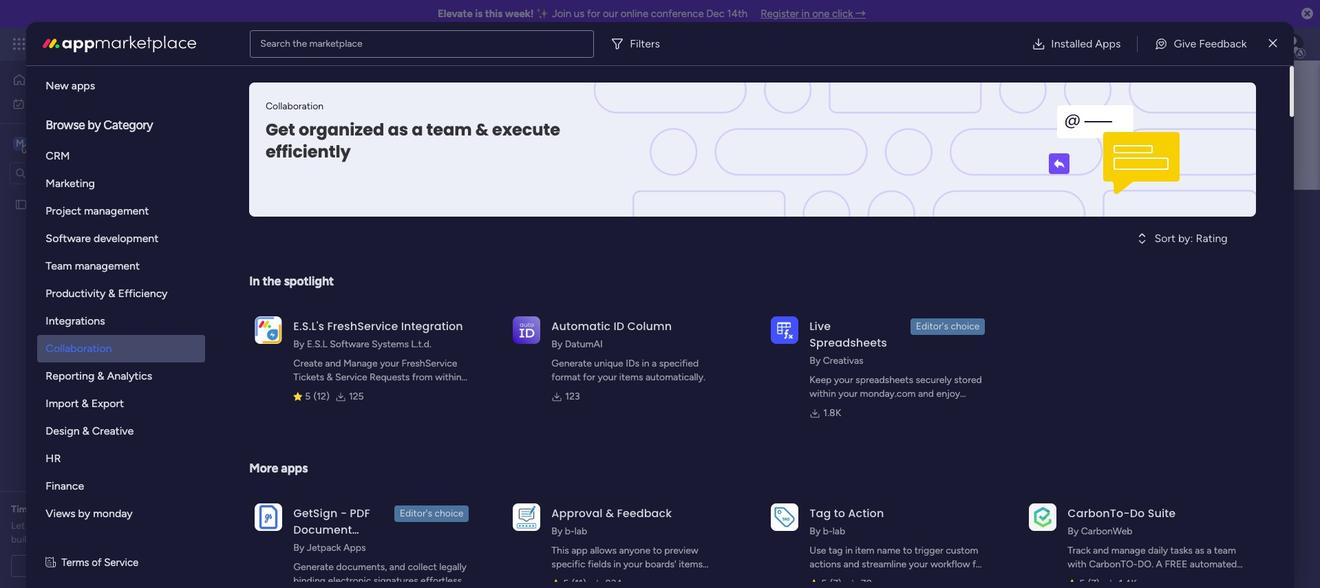 Task type: locate. For each thing, give the bounding box(es) containing it.
0 horizontal spatial lab
[[575, 526, 588, 538]]

0 horizontal spatial as
[[388, 118, 409, 141]]

1 horizontal spatial freshservice
[[402, 358, 457, 370]]

by up track
[[1068, 526, 1079, 538]]

schedule a meeting button
[[11, 556, 165, 578]]

software up the manage
[[330, 339, 370, 350]]

from
[[412, 372, 433, 384]]

1 horizontal spatial editor's choice
[[400, 508, 464, 520]]

daily
[[1149, 545, 1169, 557]]

monday up home button
[[61, 36, 108, 52]]

app logo image for approval & feedback
[[513, 504, 541, 531]]

0 horizontal spatial main workspace
[[32, 137, 113, 150]]

choice up home button
[[86, 52, 119, 65]]

items
[[620, 372, 643, 384], [679, 559, 703, 571]]

search
[[261, 38, 290, 49]]

1 vertical spatial choice
[[951, 321, 980, 333]]

stored
[[955, 375, 982, 386]]

choice up legally
[[435, 508, 464, 520]]

&
[[476, 118, 489, 141], [108, 287, 115, 300], [97, 370, 104, 383], [327, 372, 333, 384], [82, 397, 89, 410], [82, 425, 89, 438], [606, 506, 614, 522]]

in up images)
[[614, 559, 621, 571]]

for down custom
[[973, 559, 985, 571]]

and inside generate documents, and collect legally binding electronic signatures effortlessl
[[390, 562, 406, 574]]

pdf
[[350, 506, 370, 522]]

by for automatic id column
[[552, 339, 563, 350]]

and left make
[[633, 573, 649, 585]]

by inside 'automatic id column by datumai'
[[552, 339, 563, 350]]

work up home button
[[111, 36, 136, 52]]

0 horizontal spatial work
[[46, 97, 67, 109]]

updates
[[677, 573, 712, 585]]

app logo image left 'approval'
[[513, 504, 541, 531]]

1 vertical spatial editor's
[[916, 321, 949, 333]]

freshservice up the systems
[[327, 319, 398, 335]]

conference
[[651, 8, 704, 20]]

b- inside 'tag to action by b-lab'
[[823, 526, 833, 538]]

more apps
[[250, 461, 308, 477]]

the right in
[[263, 274, 281, 289]]

& left efficiency
[[108, 287, 115, 300]]

1 vertical spatial monday
[[93, 507, 133, 521]]

1 vertical spatial items
[[679, 559, 703, 571]]

your down trigger
[[909, 559, 929, 571]]

generate for format
[[552, 358, 592, 370]]

test for public board icon in the top left of the page
[[32, 199, 50, 210]]

collaboration get organized as a team & execute efficiently
[[266, 101, 561, 163]]

editor's
[[46, 52, 83, 65], [916, 321, 949, 333], [400, 508, 432, 520]]

1 vertical spatial work
[[46, 97, 67, 109]]

register in one click → link
[[761, 8, 866, 20]]

for right format
[[583, 372, 596, 384]]

lab up tag
[[833, 526, 846, 538]]

app logo image
[[255, 317, 283, 344], [513, 317, 541, 344], [771, 317, 799, 344], [255, 504, 283, 531], [513, 504, 541, 531], [771, 504, 799, 531], [1030, 504, 1057, 531]]

& right design
[[82, 425, 89, 438]]

apps
[[71, 79, 95, 92], [281, 461, 308, 477]]

apps inside "button"
[[1096, 37, 1121, 50]]

register in one click →
[[761, 8, 866, 20]]

1 horizontal spatial main
[[344, 195, 397, 226]]

1 horizontal spatial work
[[111, 36, 136, 52]]

lab for approval
[[575, 526, 588, 538]]

test
[[32, 199, 50, 210], [283, 343, 301, 354]]

apps up 'my work' button
[[71, 79, 95, 92]]

our up the so
[[27, 521, 42, 532]]

and inside use tag in item name to trigger custom actions and streamline your workflow for maximum productivity
[[844, 559, 860, 571]]

as inside track and manage daily tasks as a team with carbonto-do. a free automated task management system.
[[1196, 545, 1205, 557]]

tag
[[810, 506, 831, 522]]

0 horizontal spatial team
[[427, 118, 472, 141]]

& inside approval & feedback by b-lab
[[606, 506, 614, 522]]

give feedback link
[[1144, 30, 1258, 57]]

1 vertical spatial as
[[1196, 545, 1205, 557]]

built
[[11, 534, 30, 546]]

app logo image left automatic
[[513, 317, 541, 344]]

binding
[[294, 576, 326, 587]]

filters button
[[606, 30, 671, 57]]

items down ids
[[620, 372, 643, 384]]

collaboration up get
[[266, 101, 324, 112]]

execute
[[493, 118, 561, 141]]

0 vertical spatial freshservice
[[327, 319, 398, 335]]

editor's choice up collect
[[400, 508, 464, 520]]

1 horizontal spatial apps
[[1096, 37, 1121, 50]]

0 horizontal spatial the
[[263, 274, 281, 289]]

1 horizontal spatial software
[[330, 339, 370, 350]]

public board image
[[14, 198, 28, 211]]

1 horizontal spatial b-
[[823, 526, 833, 538]]

inbox image
[[1109, 37, 1123, 51]]

work inside button
[[46, 97, 67, 109]]

& right 'approval'
[[606, 506, 614, 522]]

& for efficiency
[[108, 287, 115, 300]]

a
[[1157, 559, 1163, 571]]

1 lab from the left
[[575, 526, 588, 538]]

main workspace
[[32, 137, 113, 150], [344, 195, 520, 226]]

a inside generate unique ids in a specified format for your items automatically.
[[652, 358, 657, 370]]

your up the requests on the bottom of page
[[380, 358, 399, 370]]

1 horizontal spatial choice
[[435, 508, 464, 520]]

0 horizontal spatial main
[[32, 137, 56, 150]]

main workspace inside workspace selection element
[[32, 137, 113, 150]]

the right search
[[293, 38, 307, 49]]

option
[[0, 192, 176, 195]]

1 vertical spatial this
[[459, 311, 475, 322]]

collaboration for collaboration get organized as a team & execute efficiently
[[266, 101, 324, 112]]

lab inside approval & feedback by b-lab
[[575, 526, 588, 538]]

review up what
[[95, 504, 125, 516]]

your inside generate unique ids in a specified format for your items automatically.
[[598, 372, 617, 384]]

new apps
[[46, 79, 95, 92]]

by
[[294, 339, 305, 350], [552, 339, 563, 350], [810, 355, 821, 367], [552, 526, 563, 538], [810, 526, 821, 538], [1068, 526, 1079, 538], [294, 543, 305, 554]]

apps right notifications icon
[[1096, 37, 1121, 50]]

0 vertical spatial editor's
[[46, 52, 83, 65]]

help image
[[1234, 37, 1248, 51]]

workspace selection element
[[13, 135, 115, 153]]

by for tag to action
[[810, 526, 821, 538]]

apps up collection at left
[[344, 543, 366, 554]]

and inside getsign - pdf document generation and esign collection
[[359, 539, 382, 555]]

carbonto-
[[1089, 559, 1138, 571]]

items up updates
[[679, 559, 703, 571]]

home
[[32, 74, 58, 85]]

b- inside approval & feedback by b-lab
[[565, 526, 575, 538]]

within down keep
[[810, 388, 836, 400]]

this right is
[[485, 8, 503, 20]]

this
[[552, 545, 569, 557]]

apps for new apps
[[71, 79, 95, 92]]

brad klo image
[[1282, 33, 1304, 55]]

apps
[[1096, 37, 1121, 50], [344, 543, 366, 554]]

0 vertical spatial test
[[32, 199, 50, 210]]

0 horizontal spatial editor's choice
[[46, 52, 119, 65]]

terms
[[61, 557, 89, 569]]

id
[[614, 319, 625, 335]]

2 vertical spatial editor's
[[400, 508, 432, 520]]

0 vertical spatial feedback
[[1200, 37, 1247, 50]]

& for export
[[82, 397, 89, 410]]

by inside approval & feedback by b-lab
[[552, 526, 563, 538]]

2 horizontal spatial to
[[903, 545, 913, 557]]

0 horizontal spatial collaboration
[[46, 342, 112, 355]]

design & creative
[[46, 425, 134, 438]]

spotlight
[[284, 274, 334, 289]]

main
[[32, 137, 56, 150], [344, 195, 397, 226]]

approval & feedback by b-lab
[[552, 506, 672, 538]]

test up create
[[283, 343, 301, 354]]

generate inside generate documents, and collect legally binding electronic signatures effortlessl
[[294, 562, 334, 574]]

1 vertical spatial service
[[104, 557, 139, 569]]

0 vertical spatial items
[[620, 372, 643, 384]]

to right name
[[903, 545, 913, 557]]

1 horizontal spatial test
[[283, 343, 301, 354]]

an
[[50, 504, 61, 516]]

views by monday
[[46, 507, 133, 521]]

0 vertical spatial this
[[485, 8, 503, 20]]

and inside create and manage your freshservice tickets & service requests from within monday.com
[[325, 358, 341, 370]]

far.
[[45, 534, 59, 546]]

1 b- from the left
[[565, 526, 575, 538]]

and up carbonto-
[[1094, 545, 1110, 557]]

1 vertical spatial editor's choice
[[916, 321, 980, 333]]

1 horizontal spatial editor's
[[400, 508, 432, 520]]

your down unique
[[598, 372, 617, 384]]

by right views
[[78, 507, 90, 521]]

lab down 'approval'
[[575, 526, 588, 538]]

a
[[412, 118, 423, 141], [652, 358, 657, 370], [1207, 545, 1212, 557], [88, 561, 93, 572]]

sort by: rating button
[[1113, 228, 1257, 250]]

online
[[621, 8, 649, 20]]

schedule a meeting
[[45, 561, 131, 572]]

and down securely
[[919, 388, 934, 400]]

by up keep
[[810, 355, 821, 367]]

1 horizontal spatial as
[[1196, 545, 1205, 557]]

& inside create and manage your freshservice tickets & service requests from within monday.com
[[327, 372, 333, 384]]

automatic
[[552, 319, 611, 335]]

in right ids
[[642, 358, 650, 370]]

software down project
[[46, 232, 91, 245]]

development
[[94, 232, 159, 245]]

1 horizontal spatial generate
[[552, 358, 592, 370]]

generate up the binding
[[294, 562, 334, 574]]

0 horizontal spatial this
[[459, 311, 475, 322]]

by down 'my work' button
[[88, 118, 101, 133]]

1 vertical spatial apps
[[344, 543, 366, 554]]

freshservice inside e.s.l's freshservice integration by e.s.l software systems l.t.d.
[[327, 319, 398, 335]]

dashboards
[[310, 311, 360, 322]]

you
[[362, 311, 378, 322]]

as right organized
[[388, 118, 409, 141]]

1 horizontal spatial monday.com
[[860, 388, 916, 400]]

0 vertical spatial as
[[388, 118, 409, 141]]

1 horizontal spatial the
[[293, 38, 307, 49]]

the
[[293, 38, 307, 49], [263, 274, 281, 289]]

collaborative
[[810, 402, 865, 414]]

review up charge
[[78, 521, 107, 532]]

0 horizontal spatial choice
[[86, 52, 119, 65]]

approval
[[552, 506, 603, 522]]

editor's up collect
[[400, 508, 432, 520]]

1 vertical spatial within
[[810, 388, 836, 400]]

editor's up home button
[[46, 52, 83, 65]]

0 vertical spatial collaboration
[[266, 101, 324, 112]]

2 b- from the left
[[823, 526, 833, 538]]

0 vertical spatial choice
[[86, 52, 119, 65]]

editor's choice up securely
[[916, 321, 980, 333]]

reporting & analytics
[[46, 370, 152, 383]]

0 vertical spatial monday
[[61, 36, 108, 52]]

anyone
[[619, 545, 651, 557]]

1 horizontal spatial collaboration
[[266, 101, 324, 112]]

0 vertical spatial work
[[111, 36, 136, 52]]

for
[[587, 8, 601, 20], [583, 372, 596, 384], [35, 504, 48, 516], [973, 559, 985, 571]]

software
[[46, 232, 91, 245], [330, 339, 370, 350]]

by inside "carbonto-do suite by carbonweb"
[[1068, 526, 1079, 538]]

meeting
[[95, 561, 131, 572]]

test for public board image
[[283, 343, 301, 354]]

1 vertical spatial our
[[27, 521, 42, 532]]

service down charge
[[104, 557, 139, 569]]

document
[[294, 523, 352, 538]]

1 vertical spatial the
[[263, 274, 281, 289]]

0 horizontal spatial to
[[653, 545, 662, 557]]

items inside generate unique ids in a specified format for your items automatically.
[[620, 372, 643, 384]]

what
[[109, 521, 131, 532]]

collect
[[408, 562, 437, 574]]

app logo image left the carbonto-
[[1030, 504, 1057, 531]]

monday.com inside keep your spreadsheets securely stored within your monday.com and enjoy collaborative editing!
[[860, 388, 916, 400]]

editor's up securely
[[916, 321, 949, 333]]

team inside the collaboration get organized as a team & execute efficiently
[[427, 118, 472, 141]]

and up collection at left
[[359, 539, 382, 555]]

give feedback
[[1174, 37, 1247, 50]]

freshservice up the from
[[402, 358, 457, 370]]

in inside generate unique ids in a specified format for your items automatically.
[[642, 358, 650, 370]]

apps image
[[1170, 37, 1184, 51]]

test inside list box
[[32, 199, 50, 210]]

0 vertical spatial apps
[[71, 79, 95, 92]]

0 vertical spatial within
[[435, 372, 462, 384]]

0 horizontal spatial items
[[620, 372, 643, 384]]

tag
[[829, 545, 843, 557]]

1 vertical spatial review
[[78, 521, 107, 532]]

app logo image left getsign
[[255, 504, 283, 531]]

0 horizontal spatial monday.com
[[294, 386, 349, 397]]

collaboration for collaboration
[[46, 342, 112, 355]]

b-
[[565, 526, 575, 538], [823, 526, 833, 538]]

ids
[[626, 358, 640, 370]]

work for my
[[46, 97, 67, 109]]

our
[[603, 8, 618, 20], [27, 521, 42, 532]]

app logo image left tag on the right of the page
[[771, 504, 799, 531]]

0 vertical spatial generate
[[552, 358, 592, 370]]

0 horizontal spatial of
[[82, 534, 91, 546]]

by for views
[[78, 507, 90, 521]]

by inside 'tag to action by b-lab'
[[810, 526, 821, 538]]

our inside time for an expert review let our experts review what you've built so far. free of charge
[[27, 521, 42, 532]]

0 horizontal spatial feedback
[[617, 506, 672, 522]]

monday.com down tickets
[[294, 386, 349, 397]]

work down new
[[46, 97, 67, 109]]

spreadsheets
[[856, 375, 914, 386]]

2 lab from the left
[[833, 526, 846, 538]]

1 vertical spatial generate
[[294, 562, 334, 574]]

within inside create and manage your freshservice tickets & service requests from within monday.com
[[435, 372, 462, 384]]

generate inside generate unique ids in a specified format for your items automatically.
[[552, 358, 592, 370]]

apps right more
[[281, 461, 308, 477]]

& left export
[[82, 397, 89, 410]]

management inside track and manage daily tasks as a team with carbonto-do. a free automated task management system.
[[1088, 573, 1145, 585]]

your inside 'this app allows anyone to preview specific fields in your boards' items (including images) and make updates accordingly.'
[[624, 559, 643, 571]]

collaboration down integrations at left bottom
[[46, 342, 112, 355]]

1 vertical spatial freshservice
[[402, 358, 457, 370]]

1 horizontal spatial to
[[834, 506, 846, 522]]

for right us
[[587, 8, 601, 20]]

test list box
[[0, 190, 176, 402]]

and down item
[[844, 559, 860, 571]]

generation
[[294, 539, 356, 555]]

b- down tag on the right of the page
[[823, 526, 833, 538]]

m
[[16, 137, 24, 149]]

this right the recently
[[459, 311, 475, 322]]

collaboration inside the collaboration get organized as a team & execute efficiently
[[266, 101, 324, 112]]

by:
[[1179, 232, 1194, 245]]

public board image
[[260, 341, 275, 356]]

0 vertical spatial by
[[88, 118, 101, 133]]

0 horizontal spatial freshservice
[[327, 319, 398, 335]]

0 vertical spatial team
[[427, 118, 472, 141]]

and right boards
[[292, 311, 308, 322]]

your down anyone
[[624, 559, 643, 571]]

category
[[103, 118, 153, 133]]

the for spotlight
[[263, 274, 281, 289]]

app logo image left e.s.l's
[[255, 317, 283, 344]]

and right create
[[325, 358, 341, 370]]

the for marketplace
[[293, 38, 307, 49]]

marketplace
[[310, 38, 363, 49]]

0 vertical spatial the
[[293, 38, 307, 49]]

choice up stored
[[951, 321, 980, 333]]

so
[[32, 534, 42, 546]]

in right tag
[[846, 545, 853, 557]]

& for creative
[[82, 425, 89, 438]]

by inside e.s.l's freshservice integration by e.s.l software systems l.t.d.
[[294, 339, 305, 350]]

feedback inside button
[[1200, 37, 1247, 50]]

editor's choice up home button
[[46, 52, 119, 65]]

app logo image for tag to action
[[771, 504, 799, 531]]

0 vertical spatial service
[[335, 372, 367, 384]]

by up this
[[552, 526, 563, 538]]

monday
[[61, 36, 108, 52], [93, 507, 133, 521]]

recent boards
[[260, 278, 331, 291]]

lab inside 'tag to action by b-lab'
[[833, 526, 846, 538]]

& right tickets
[[327, 372, 333, 384]]

1 horizontal spatial items
[[679, 559, 703, 571]]

0 horizontal spatial editor's
[[46, 52, 83, 65]]

0 vertical spatial apps
[[1096, 37, 1121, 50]]

team
[[46, 260, 72, 273]]

b- down 'approval'
[[565, 526, 575, 538]]

0 horizontal spatial generate
[[294, 562, 334, 574]]

generate for electronic
[[294, 562, 334, 574]]

0 horizontal spatial apps
[[71, 79, 95, 92]]

1 horizontal spatial apps
[[281, 461, 308, 477]]

5
[[305, 391, 311, 403]]

1 horizontal spatial service
[[335, 372, 367, 384]]

0 vertical spatial our
[[603, 8, 618, 20]]

0 vertical spatial main workspace
[[32, 137, 113, 150]]

test right public board icon in the top left of the page
[[32, 199, 50, 210]]

by up esign
[[294, 543, 305, 554]]

1 vertical spatial feedback
[[617, 506, 672, 522]]

within right the from
[[435, 372, 462, 384]]

reporting
[[46, 370, 95, 383]]

& up export
[[97, 370, 104, 383]]

choice for getsign - pdf document generation and esign collection
[[435, 508, 464, 520]]

1 horizontal spatial feedback
[[1200, 37, 1247, 50]]

and
[[292, 311, 308, 322], [325, 358, 341, 370], [919, 388, 934, 400], [359, 539, 382, 555], [1094, 545, 1110, 557], [844, 559, 860, 571], [390, 562, 406, 574], [633, 573, 649, 585]]

2 horizontal spatial editor's
[[916, 321, 949, 333]]

0 horizontal spatial test
[[32, 199, 50, 210]]

1 horizontal spatial within
[[810, 388, 836, 400]]

1 vertical spatial test
[[283, 343, 301, 354]]

monday.com down spreadsheets
[[860, 388, 916, 400]]

invite members image
[[1140, 37, 1153, 51]]

by left datumai
[[552, 339, 563, 350]]

terms of use image
[[46, 556, 56, 571]]

1 horizontal spatial team
[[1215, 545, 1237, 557]]

and up signatures on the bottom left
[[390, 562, 406, 574]]

service down the manage
[[335, 372, 367, 384]]

0 horizontal spatial within
[[435, 372, 462, 384]]

0 horizontal spatial our
[[27, 521, 42, 532]]

1 horizontal spatial of
[[92, 557, 102, 569]]

for left "an"
[[35, 504, 48, 516]]

search everything image
[[1204, 37, 1217, 51]]

test link
[[240, 329, 921, 368]]

& left execute
[[476, 118, 489, 141]]

freshservice inside create and manage your freshservice tickets & service requests from within monday.com
[[402, 358, 457, 370]]

lab for tag
[[833, 526, 846, 538]]

by left e.s.l
[[294, 339, 305, 350]]

by down tag on the right of the page
[[810, 526, 821, 538]]

to up the boards'
[[653, 545, 662, 557]]

0 vertical spatial of
[[82, 534, 91, 546]]

for inside time for an expert review let our experts review what you've built so far. free of charge
[[35, 504, 48, 516]]

to right tag on the right of the page
[[834, 506, 846, 522]]

monday up charge
[[93, 507, 133, 521]]

rating
[[1196, 232, 1228, 245]]

& for analytics
[[97, 370, 104, 383]]

generate up format
[[552, 358, 592, 370]]

as right tasks
[[1196, 545, 1205, 557]]

0 horizontal spatial software
[[46, 232, 91, 245]]

0 horizontal spatial b-
[[565, 526, 575, 538]]

our left online
[[603, 8, 618, 20]]



Task type: describe. For each thing, give the bounding box(es) containing it.
recent
[[260, 278, 295, 291]]

efficiently
[[266, 140, 351, 163]]

plans
[[260, 38, 282, 50]]

0 vertical spatial editor's choice
[[46, 52, 119, 65]]

live
[[810, 319, 831, 335]]

crm
[[46, 149, 70, 163]]

preview
[[665, 545, 699, 557]]

column
[[628, 319, 672, 335]]

getsign
[[294, 506, 338, 522]]

documents,
[[336, 562, 387, 574]]

for inside generate unique ids in a specified format for your items automatically.
[[583, 372, 596, 384]]

1 horizontal spatial main workspace
[[344, 195, 520, 226]]

new
[[46, 79, 69, 92]]

give
[[1174, 37, 1197, 50]]

and inside 'this app allows anyone to preview specific fields in your boards' items (including images) and make updates accordingly.'
[[633, 573, 649, 585]]

banner logo image
[[989, 83, 1241, 217]]

do.
[[1138, 559, 1154, 571]]

project management
[[46, 205, 149, 218]]

your inside create and manage your freshservice tickets & service requests from within monday.com
[[380, 358, 399, 370]]

in left one
[[802, 8, 810, 20]]

enjoy
[[937, 388, 961, 400]]

e.s.l's freshservice integration by e.s.l software systems l.t.d.
[[294, 319, 463, 350]]

as inside the collaboration get organized as a team & execute efficiently
[[388, 118, 409, 141]]

to inside 'this app allows anyone to preview specific fields in your boards' items (including images) and make updates accordingly.'
[[653, 545, 662, 557]]

track and manage daily tasks as a team with carbonto-do. a free automated task management system.
[[1068, 545, 1238, 585]]

b- for tag
[[823, 526, 833, 538]]

a inside button
[[88, 561, 93, 572]]

automatic id column by datumai
[[552, 319, 672, 350]]

you've
[[133, 521, 161, 532]]

boards and dashboards you visited recently in this workspace
[[260, 311, 524, 322]]

keep your spreadsheets securely stored within your monday.com and enjoy collaborative editing!
[[810, 375, 982, 414]]

app logo image for e.s.l's freshservice integration
[[255, 317, 283, 344]]

my work
[[30, 97, 67, 109]]

0 horizontal spatial service
[[104, 557, 139, 569]]

my work button
[[8, 93, 148, 115]]

give feedback button
[[1144, 30, 1258, 57]]

(12)
[[314, 391, 330, 403]]

terms of service link
[[61, 556, 139, 571]]

your inside use tag in item name to trigger custom actions and streamline your workflow for maximum productivity
[[909, 559, 929, 571]]

0 vertical spatial software
[[46, 232, 91, 245]]

images)
[[597, 573, 631, 585]]

Search in workspace field
[[29, 165, 115, 181]]

register
[[761, 8, 799, 20]]

app logo image for automatic id column
[[513, 317, 541, 344]]

system.
[[1148, 573, 1181, 585]]

efficiency
[[118, 287, 168, 300]]

feedback inside approval & feedback by b-lab
[[617, 506, 672, 522]]

of inside time for an expert review let our experts review what you've built so far. free of charge
[[82, 534, 91, 546]]

free
[[1165, 559, 1188, 571]]

your down the creativas
[[834, 375, 854, 386]]

& for feedback
[[606, 506, 614, 522]]

apps for more apps
[[281, 461, 308, 477]]

dapulse x slim image
[[1269, 35, 1278, 52]]

electronic
[[328, 576, 371, 587]]

boards'
[[645, 559, 677, 571]]

keep
[[810, 375, 832, 386]]

installed
[[1052, 37, 1093, 50]]

sort by: rating
[[1155, 232, 1228, 245]]

0 vertical spatial review
[[95, 504, 125, 516]]

and inside keep your spreadsheets securely stored within your monday.com and enjoy collaborative editing!
[[919, 388, 934, 400]]

1 vertical spatial workspace
[[402, 195, 520, 226]]

0 horizontal spatial apps
[[344, 543, 366, 554]]

see
[[241, 38, 257, 50]]

finance
[[46, 480, 84, 493]]

time
[[11, 504, 33, 516]]

terms of service
[[61, 557, 139, 569]]

in right the recently
[[449, 311, 457, 322]]

design
[[46, 425, 80, 438]]

5 (12)
[[305, 391, 330, 403]]

spreadsheets
[[810, 335, 888, 351]]

trigger
[[915, 545, 944, 557]]

in inside use tag in item name to trigger custom actions and streamline your workflow for maximum productivity
[[846, 545, 853, 557]]

make
[[652, 573, 675, 585]]

workspace image
[[13, 136, 27, 151]]

let
[[11, 521, 25, 532]]

to inside 'tag to action by b-lab'
[[834, 506, 846, 522]]

home button
[[8, 69, 148, 91]]

see plans button
[[222, 34, 289, 54]]

your up the collaborative
[[839, 388, 858, 400]]

dec
[[707, 8, 725, 20]]

by for e.s.l's freshservice integration
[[294, 339, 305, 350]]

e.s.l
[[307, 339, 328, 350]]

team inside track and manage daily tasks as a team with carbonto-do. a free automated task management system.
[[1215, 545, 1237, 557]]

choice for live spreadsheets
[[951, 321, 980, 333]]

more
[[250, 461, 278, 477]]

apps marketplace image
[[43, 35, 196, 52]]

within inside keep your spreadsheets securely stored within your monday.com and enjoy collaborative editing!
[[810, 388, 836, 400]]

experts
[[44, 521, 76, 532]]

visited
[[381, 311, 409, 322]]

team management
[[46, 260, 140, 273]]

editor's choice for getsign - pdf document generation and esign collection
[[400, 508, 464, 520]]

recently
[[412, 311, 447, 322]]

my
[[30, 97, 44, 109]]

software inside e.s.l's freshservice integration by e.s.l software systems l.t.d.
[[330, 339, 370, 350]]

us
[[574, 8, 585, 20]]

time for an expert review let our experts review what you've built so far. free of charge
[[11, 504, 161, 546]]

and inside track and manage daily tasks as a team with carbonto-do. a free automated task management system.
[[1094, 545, 1110, 557]]

work for monday
[[111, 36, 136, 52]]

1 vertical spatial of
[[92, 557, 102, 569]]

& inside the collaboration get organized as a team & execute efficiently
[[476, 118, 489, 141]]

get
[[266, 118, 296, 141]]

browse
[[46, 118, 85, 133]]

by for browse
[[88, 118, 101, 133]]

service inside create and manage your freshservice tickets & service requests from within monday.com
[[335, 372, 367, 384]]

monday.com inside create and manage your freshservice tickets & service requests from within monday.com
[[294, 386, 349, 397]]

jetpack
[[307, 543, 341, 554]]

signatures
[[374, 576, 418, 587]]

notifications image
[[1079, 37, 1093, 51]]

by creativas
[[810, 355, 864, 367]]

a inside the collaboration get organized as a team & execute efficiently
[[412, 118, 423, 141]]

carbonto-do suite by carbonweb
[[1068, 506, 1176, 538]]

generate unique ids in a specified format for your items automatically.
[[552, 358, 706, 384]]

tickets
[[294, 372, 324, 384]]

items inside 'this app allows anyone to preview specific fields in your boards' items (including images) and make updates accordingly.'
[[679, 559, 703, 571]]

Main workspace field
[[340, 195, 1265, 226]]

2 vertical spatial workspace
[[477, 311, 524, 322]]

by for carbonto-do suite
[[1068, 526, 1079, 538]]

main inside workspace selection element
[[32, 137, 56, 150]]

editing!
[[868, 402, 901, 414]]

editor's choice for live spreadsheets
[[916, 321, 980, 333]]

productivity
[[854, 573, 907, 585]]

b- for approval
[[565, 526, 575, 538]]

to inside use tag in item name to trigger custom actions and streamline your workflow for maximum productivity
[[903, 545, 913, 557]]

marketing
[[46, 177, 95, 190]]

collection
[[328, 556, 385, 572]]

creativas
[[823, 355, 864, 367]]

editor's for getsign - pdf document generation and esign collection
[[400, 508, 432, 520]]

a inside track and manage daily tasks as a team with carbonto-do. a free automated task management system.
[[1207, 545, 1212, 557]]

0 vertical spatial workspace
[[58, 137, 113, 150]]

add to favorites image
[[890, 341, 903, 355]]

elevate
[[438, 8, 473, 20]]

by jetpack apps
[[294, 543, 366, 554]]

actions
[[810, 559, 842, 571]]

in inside 'this app allows anyone to preview specific fields in your boards' items (including images) and make updates accordingly.'
[[614, 559, 621, 571]]

schedule
[[45, 561, 85, 572]]

search the marketplace
[[261, 38, 363, 49]]

legally
[[439, 562, 467, 574]]

boards
[[260, 311, 289, 322]]

app logo image left live
[[771, 317, 799, 344]]

help button
[[1204, 550, 1252, 572]]

1 horizontal spatial this
[[485, 8, 503, 20]]

editor's for live spreadsheets
[[916, 321, 949, 333]]

✨
[[537, 8, 550, 20]]

1.8k
[[824, 408, 842, 419]]

for inside use tag in item name to trigger custom actions and streamline your workflow for maximum productivity
[[973, 559, 985, 571]]

charge
[[94, 534, 123, 546]]

app logo image for carbonto-do suite
[[1030, 504, 1057, 531]]

by for approval & feedback
[[552, 526, 563, 538]]

select product image
[[12, 37, 26, 51]]



Task type: vqa. For each thing, say whether or not it's contained in the screenshot.
Software development
yes



